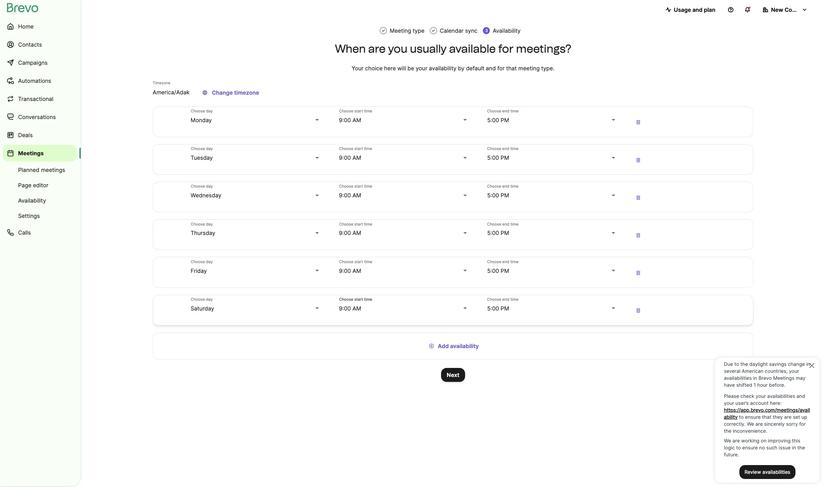 Task type: locate. For each thing, give the bounding box(es) containing it.
1 check from the left
[[381, 28, 386, 33]]

for left that
[[498, 65, 505, 72]]

am for wednesday
[[353, 192, 361, 199]]

2 9:00 am from the top
[[339, 154, 361, 161]]

5 9:00 from the top
[[339, 267, 351, 274]]

am for saturday
[[353, 305, 361, 312]]

6 9:00 from the top
[[339, 305, 351, 312]]

contacts
[[18, 41, 42, 48]]

am for friday
[[353, 267, 361, 274]]

9:00 am
[[339, 117, 361, 124], [339, 154, 361, 161], [339, 192, 361, 199], [339, 230, 361, 237], [339, 267, 361, 274], [339, 305, 361, 312]]

1 vertical spatial and
[[486, 65, 496, 72]]

check right type
[[432, 28, 436, 33]]

4 9:00 from the top
[[339, 230, 351, 237]]

3 remove range image from the top
[[634, 194, 643, 202]]

0 vertical spatial remove range image
[[634, 231, 643, 240]]

remove range image
[[634, 231, 643, 240], [634, 269, 643, 277]]

delete for tuesday
[[636, 157, 641, 164]]

delete button for wednesday
[[632, 190, 645, 204]]

availability
[[429, 65, 457, 72], [450, 343, 479, 350]]

5:00 for tuesday
[[487, 154, 499, 161]]

2 5:00 from the top
[[487, 154, 499, 161]]

9:00 for saturday
[[339, 305, 351, 312]]

Saturday field
[[191, 304, 320, 313]]

2 9:00 from the top
[[339, 154, 351, 161]]

change
[[212, 89, 233, 96]]

9:00
[[339, 117, 351, 124], [339, 154, 351, 161], [339, 192, 351, 199], [339, 230, 351, 237], [339, 267, 351, 274], [339, 305, 351, 312]]

2 am from the top
[[353, 154, 361, 161]]

delete for thursday
[[636, 232, 641, 239]]

delete for friday
[[636, 270, 641, 277]]

your
[[352, 65, 364, 72]]

when
[[335, 42, 366, 55]]

delete button for saturday
[[632, 303, 645, 317]]

page editor link
[[3, 178, 77, 192]]

company
[[785, 6, 811, 13]]

4 5:00 pm from the top
[[487, 230, 509, 237]]

0 horizontal spatial availability
[[18, 197, 46, 204]]

5:00 pm field for friday
[[487, 267, 617, 275]]

2 5:00 pm from the top
[[487, 154, 509, 161]]

1 5:00 from the top
[[487, 117, 499, 124]]

9:00 am for thursday
[[339, 230, 361, 237]]

5 pm from the top
[[501, 267, 509, 274]]

6 5:00 pm field from the top
[[487, 304, 617, 313]]

calls
[[18, 229, 31, 236]]

remove range image for saturday
[[634, 307, 643, 315]]

5:00 pm for saturday
[[487, 305, 509, 312]]

new company
[[771, 6, 811, 13]]

and right 'default'
[[486, 65, 496, 72]]

9:00 for monday
[[339, 117, 351, 124]]

delete for monday
[[636, 119, 641, 126]]

and left plan
[[693, 6, 703, 13]]

4 pm from the top
[[501, 230, 509, 237]]

1 remove range image from the top
[[634, 118, 643, 127]]

2 pm from the top
[[501, 154, 509, 161]]

3 9:00 am field from the top
[[339, 191, 469, 200]]

will
[[398, 65, 406, 72]]

2 remove range image from the top
[[634, 156, 643, 164]]

no color image for meeting type
[[381, 28, 386, 33]]

3 pm from the top
[[501, 192, 509, 199]]

remove range image
[[634, 118, 643, 127], [634, 156, 643, 164], [634, 194, 643, 202], [634, 307, 643, 315]]

9:00 am field for monday
[[339, 116, 469, 124]]

6 9:00 am from the top
[[339, 305, 361, 312]]

new company button
[[757, 3, 813, 17]]

3 9:00 am from the top
[[339, 192, 361, 199]]

4 9:00 am from the top
[[339, 230, 361, 237]]

pm for thursday
[[501, 230, 509, 237]]

3 delete button from the top
[[632, 190, 645, 204]]

plan
[[704, 6, 716, 13]]

availability link
[[3, 194, 77, 208]]

2 5:00 pm field from the top
[[487, 154, 617, 162]]

check left meeting
[[381, 28, 386, 33]]

america/adak
[[153, 89, 190, 96]]

1 pm from the top
[[501, 117, 509, 124]]

no color image left add
[[427, 342, 436, 350]]

campaigns
[[18, 59, 48, 66]]

availability
[[493, 27, 521, 34], [18, 197, 46, 204]]

1 5:00 pm from the top
[[487, 117, 509, 124]]

transactional
[[18, 95, 53, 102]]

6 5:00 pm from the top
[[487, 305, 509, 312]]

1 horizontal spatial availability
[[493, 27, 521, 34]]

4 5:00 from the top
[[487, 230, 499, 237]]

delete for wednesday
[[636, 194, 641, 201]]

2 9:00 am field from the top
[[339, 154, 469, 162]]

check for calendar sync
[[432, 28, 436, 33]]

1 delete from the top
[[636, 119, 641, 126]]

1 vertical spatial availability
[[18, 197, 46, 204]]

9:00 for wednesday
[[339, 192, 351, 199]]

4 9:00 am field from the top
[[339, 229, 469, 237]]

available
[[449, 42, 496, 55]]

3 am from the top
[[353, 192, 361, 199]]

1 remove range image from the top
[[634, 231, 643, 240]]

remove range image for thursday
[[634, 231, 643, 240]]

no color image left meeting
[[381, 28, 386, 33]]

5 delete from the top
[[636, 270, 641, 277]]

6 5:00 from the top
[[487, 305, 499, 312]]

4 5:00 pm field from the top
[[487, 229, 617, 237]]

remove range image for wednesday
[[634, 194, 643, 202]]

4 delete from the top
[[636, 232, 641, 239]]

1 9:00 am field from the top
[[339, 116, 469, 124]]

language
[[202, 89, 208, 96]]

availability down page editor
[[18, 197, 46, 204]]

5:00
[[487, 117, 499, 124], [487, 154, 499, 161], [487, 192, 499, 199], [487, 230, 499, 237], [487, 267, 499, 274], [487, 305, 499, 312]]

next
[[447, 371, 460, 378]]

9:00 am field for tuesday
[[339, 154, 469, 162]]

add_circle_outline add availability
[[429, 343, 479, 350]]

no color image containing add_circle_outline
[[427, 342, 436, 350]]

pm for friday
[[501, 267, 509, 274]]

9:00 for tuesday
[[339, 154, 351, 161]]

5:00 pm field for wednesday
[[487, 191, 617, 200]]

6 pm from the top
[[501, 305, 509, 312]]

pm for tuesday
[[501, 154, 509, 161]]

0 horizontal spatial and
[[486, 65, 496, 72]]

6 am from the top
[[353, 305, 361, 312]]

pm
[[501, 117, 509, 124], [501, 154, 509, 161], [501, 192, 509, 199], [501, 230, 509, 237], [501, 267, 509, 274], [501, 305, 509, 312]]

sync
[[465, 27, 478, 34]]

9:00 am field for saturday
[[339, 304, 469, 313]]

0 horizontal spatial check
[[381, 28, 386, 33]]

1 delete button from the top
[[632, 115, 645, 129]]

4 am from the top
[[353, 230, 361, 237]]

1 horizontal spatial check
[[432, 28, 436, 33]]

pm for saturday
[[501, 305, 509, 312]]

meetings?
[[516, 42, 572, 55]]

1 9:00 am from the top
[[339, 117, 361, 124]]

3 delete from the top
[[636, 194, 641, 201]]

monday
[[191, 117, 212, 124]]

0 vertical spatial availability
[[493, 27, 521, 34]]

3 5:00 from the top
[[487, 192, 499, 199]]

5:00 for monday
[[487, 117, 499, 124]]

4 delete button from the top
[[632, 228, 645, 242]]

delete button
[[632, 115, 645, 129], [632, 153, 645, 166], [632, 190, 645, 204], [632, 228, 645, 242], [632, 266, 645, 279], [632, 303, 645, 317]]

wednesday
[[191, 192, 221, 199]]

2 check from the left
[[432, 28, 436, 33]]

availability right add
[[450, 343, 479, 350]]

for up that
[[498, 42, 514, 55]]

9:00 AM field
[[339, 116, 469, 124], [339, 154, 469, 162], [339, 191, 469, 200], [339, 229, 469, 237], [339, 267, 469, 275], [339, 304, 469, 313]]

6 9:00 am field from the top
[[339, 304, 469, 313]]

2 delete button from the top
[[632, 153, 645, 166]]

5 5:00 from the top
[[487, 267, 499, 274]]

check
[[381, 28, 386, 33], [432, 28, 436, 33]]

delete button for tuesday
[[632, 153, 645, 166]]

5 5:00 pm field from the top
[[487, 267, 617, 275]]

3 5:00 pm field from the top
[[487, 191, 617, 200]]

here
[[384, 65, 396, 72]]

2 remove range image from the top
[[634, 269, 643, 277]]

and
[[693, 6, 703, 13], [486, 65, 496, 72]]

automations link
[[3, 72, 77, 89]]

4 remove range image from the top
[[634, 307, 643, 315]]

5:00 PM field
[[487, 116, 617, 124], [487, 154, 617, 162], [487, 191, 617, 200], [487, 229, 617, 237], [487, 267, 617, 275], [487, 304, 617, 313]]

1 9:00 from the top
[[339, 117, 351, 124]]

meeting
[[390, 27, 411, 34]]

default
[[466, 65, 485, 72]]

change timezone
[[212, 89, 259, 96]]

0 vertical spatial and
[[693, 6, 703, 13]]

Friday field
[[191, 267, 320, 275]]

availability left by
[[429, 65, 457, 72]]

calendar sync
[[440, 27, 478, 34]]

5 delete button from the top
[[632, 266, 645, 279]]

5:00 pm
[[487, 117, 509, 124], [487, 154, 509, 161], [487, 192, 509, 199], [487, 230, 509, 237], [487, 267, 509, 274], [487, 305, 509, 312]]

2 delete from the top
[[636, 157, 641, 164]]

1 horizontal spatial and
[[693, 6, 703, 13]]

am
[[353, 117, 361, 124], [353, 154, 361, 161], [353, 192, 361, 199], [353, 230, 361, 237], [353, 267, 361, 274], [353, 305, 361, 312]]

am for monday
[[353, 117, 361, 124]]

9:00 for thursday
[[339, 230, 351, 237]]

5 am from the top
[[353, 267, 361, 274]]

availability right 3
[[493, 27, 521, 34]]

delete
[[636, 119, 641, 126], [636, 157, 641, 164], [636, 194, 641, 201], [636, 232, 641, 239], [636, 270, 641, 277], [636, 307, 641, 314]]

5 9:00 am from the top
[[339, 267, 361, 274]]

6 delete from the top
[[636, 307, 641, 314]]

for
[[498, 42, 514, 55], [498, 65, 505, 72]]

5:00 pm field for thursday
[[487, 229, 617, 237]]

9:00 am for saturday
[[339, 305, 361, 312]]

timezone
[[234, 89, 259, 96]]

calls link
[[3, 224, 77, 241]]

6 delete button from the top
[[632, 303, 645, 317]]

meetings
[[18, 150, 44, 157]]

Tuesday field
[[191, 154, 320, 162]]

delete button for monday
[[632, 115, 645, 129]]

home link
[[3, 18, 77, 35]]

5 5:00 pm from the top
[[487, 267, 509, 274]]

1 5:00 pm field from the top
[[487, 116, 617, 124]]

3 5:00 pm from the top
[[487, 192, 509, 199]]

am for thursday
[[353, 230, 361, 237]]

saturday
[[191, 305, 214, 312]]

1 am from the top
[[353, 117, 361, 124]]

3 9:00 from the top
[[339, 192, 351, 199]]

9:00 am for friday
[[339, 267, 361, 274]]

friday
[[191, 267, 207, 274]]

delete button for thursday
[[632, 228, 645, 242]]

1 vertical spatial remove range image
[[634, 269, 643, 277]]

5 9:00 am field from the top
[[339, 267, 469, 275]]

remove range image for friday
[[634, 269, 643, 277]]

pm for monday
[[501, 117, 509, 124]]

no color image
[[381, 28, 386, 33], [432, 28, 436, 33], [427, 342, 436, 350]]

no color image right type
[[432, 28, 436, 33]]

when are you usually available for meetings?
[[335, 42, 572, 55]]

by
[[458, 65, 465, 72]]



Task type: vqa. For each thing, say whether or not it's contained in the screenshot.
no color icon
yes



Task type: describe. For each thing, give the bounding box(es) containing it.
home
[[18, 23, 34, 30]]

9:00 for friday
[[339, 267, 351, 274]]

contacts link
[[3, 36, 77, 53]]

campaigns link
[[3, 54, 77, 71]]

next button
[[441, 368, 465, 382]]

Thursday field
[[191, 229, 320, 237]]

9:00 am field for friday
[[339, 267, 469, 275]]

5:00 pm for monday
[[487, 117, 509, 124]]

conversations
[[18, 114, 56, 120]]

page
[[18, 182, 31, 189]]

5:00 pm field for saturday
[[487, 304, 617, 313]]

planned
[[18, 166, 39, 173]]

editor
[[33, 182, 48, 189]]

usage and plan
[[674, 6, 716, 13]]

add
[[438, 343, 449, 350]]

5:00 for thursday
[[487, 230, 499, 237]]

meeting
[[518, 65, 540, 72]]

no color image for calendar sync
[[432, 28, 436, 33]]

1 vertical spatial availability
[[450, 343, 479, 350]]

tuesday
[[191, 154, 213, 161]]

type
[[413, 27, 425, 34]]

9:00 am for wednesday
[[339, 192, 361, 199]]

check for meeting type
[[381, 28, 386, 33]]

your
[[416, 65, 428, 72]]

planned meetings link
[[3, 163, 77, 177]]

9:00 am field for wednesday
[[339, 191, 469, 200]]

Wednesday field
[[191, 191, 320, 200]]

calendar
[[440, 27, 464, 34]]

3
[[485, 28, 488, 33]]

add_circle_outline
[[429, 343, 434, 350]]

Monday field
[[191, 116, 320, 124]]

settings
[[18, 212, 40, 219]]

thursday
[[191, 230, 215, 237]]

deals
[[18, 132, 33, 139]]

your choice here will be your availability by default and for that meeting type.
[[352, 65, 555, 72]]

5:00 for saturday
[[487, 305, 499, 312]]

deals link
[[3, 127, 77, 143]]

that
[[506, 65, 517, 72]]

page editor
[[18, 182, 48, 189]]

transactional link
[[3, 91, 77, 107]]

9:00 am field for thursday
[[339, 229, 469, 237]]

are
[[368, 42, 386, 55]]

meetings
[[41, 166, 65, 173]]

and inside button
[[693, 6, 703, 13]]

5:00 pm field for tuesday
[[487, 154, 617, 162]]

delete for saturday
[[636, 307, 641, 314]]

5:00 pm for thursday
[[487, 230, 509, 237]]

5:00 pm for wednesday
[[487, 192, 509, 199]]

delete button for friday
[[632, 266, 645, 279]]

meetings link
[[3, 145, 77, 162]]

remove range image for monday
[[634, 118, 643, 127]]

pm for wednesday
[[501, 192, 509, 199]]

5:00 for wednesday
[[487, 192, 499, 199]]

remove range image for tuesday
[[634, 156, 643, 164]]

usage
[[674, 6, 691, 13]]

9:00 am for monday
[[339, 117, 361, 124]]

type.
[[541, 65, 555, 72]]

be
[[408, 65, 414, 72]]

5:00 pm for friday
[[487, 267, 509, 274]]

timezone
[[153, 80, 170, 85]]

usage and plan button
[[660, 3, 721, 17]]

new
[[771, 6, 783, 13]]

meeting type
[[390, 27, 425, 34]]

usually
[[410, 42, 447, 55]]

am for tuesday
[[353, 154, 361, 161]]

5:00 for friday
[[487, 267, 499, 274]]

5:00 pm for tuesday
[[487, 154, 509, 161]]

0 vertical spatial for
[[498, 42, 514, 55]]

choice
[[365, 65, 383, 72]]

9:00 am for tuesday
[[339, 154, 361, 161]]

conversations link
[[3, 109, 77, 125]]

5:00 pm field for monday
[[487, 116, 617, 124]]

0 vertical spatial availability
[[429, 65, 457, 72]]

left image
[[201, 88, 209, 97]]

automations
[[18, 77, 51, 84]]

1 vertical spatial for
[[498, 65, 505, 72]]

settings link
[[3, 209, 77, 223]]

you
[[388, 42, 408, 55]]

planned meetings
[[18, 166, 65, 173]]



